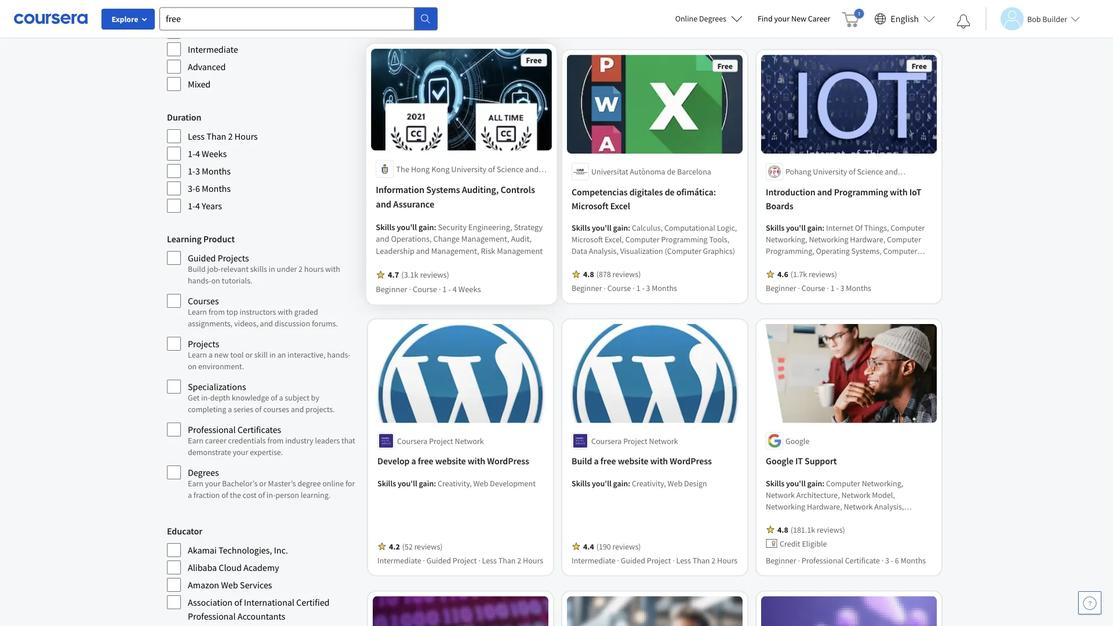 Task type: describe. For each thing, give the bounding box(es) containing it.
explore button
[[102, 9, 155, 30]]

professional certificates
[[188, 424, 281, 436]]

intermediate · guided project · less than 2 hours for develop
[[378, 555, 544, 566]]

2 vertical spatial weeks
[[459, 284, 481, 295]]

leaders
[[315, 436, 340, 446]]

de for digitales
[[665, 186, 675, 198]]

online
[[676, 13, 698, 24]]

internet of things, computer networking, networking hardware, computer programming, operating systems, computer programming tools, system software, cloud computing, python programming, system programming
[[766, 223, 925, 291]]

course for assurance
[[413, 284, 437, 295]]

and inside pohang university of science and technology(postech)
[[885, 166, 898, 177]]

cost
[[243, 490, 257, 501]]

earn for degrees
[[188, 479, 204, 489]]

coursera project network for develop
[[397, 436, 484, 446]]

of inside pohang university of science and technology(postech)
[[849, 166, 856, 177]]

advanced
[[188, 61, 226, 73]]

you'll down 'build a free website with wordpress'
[[592, 478, 612, 489]]

1 for excel
[[637, 283, 641, 293]]

learning product
[[167, 233, 235, 245]]

reviews) for build a free website with wordpress
[[613, 541, 641, 552]]

skill
[[254, 350, 268, 360]]

from inside earn career credentials from industry leaders that demonstrate your expertise.
[[267, 436, 284, 446]]

python
[[808, 269, 832, 279]]

and inside information systems auditing, controls and assurance
[[376, 198, 392, 210]]

(181.1k
[[791, 525, 816, 535]]

0 horizontal spatial programming,
[[766, 246, 815, 256]]

a inside learn a new tool or skill in an interactive, hands- on environment.
[[209, 350, 213, 360]]

months down software,
[[846, 283, 872, 293]]

or inside learn a new tool or skill in an interactive, hands- on environment.
[[245, 350, 253, 360]]

academy
[[244, 562, 279, 574]]

specializations
[[188, 381, 246, 393]]

you'll down it
[[787, 478, 806, 489]]

duration group
[[167, 110, 357, 213]]

2 inside duration group
[[228, 131, 233, 142]]

(190
[[597, 541, 611, 552]]

environment.
[[198, 361, 244, 372]]

level group
[[167, 6, 357, 92]]

in- inside the earn your bachelor's or master's degree online for a fraction of the cost of in-person learning.
[[267, 490, 276, 501]]

series
[[234, 404, 253, 415]]

of right cost
[[258, 490, 265, 501]]

0 vertical spatial beginner · course · 1 - 4 weeks
[[378, 14, 480, 24]]

information systems auditing, controls and assurance
[[376, 184, 535, 210]]

new
[[214, 350, 229, 360]]

3-6 months
[[188, 183, 231, 194]]

career
[[808, 13, 831, 24]]

computational
[[665, 223, 716, 233]]

build a free website with wordpress link
[[572, 454, 738, 468]]

networking,
[[766, 234, 808, 245]]

instructors
[[240, 307, 276, 317]]

duration
[[167, 111, 201, 123]]

you'll up the excel,
[[592, 223, 612, 233]]

coursera for build
[[592, 436, 622, 446]]

systems
[[426, 184, 460, 196]]

weeks inside duration group
[[202, 148, 227, 160]]

courses
[[188, 295, 219, 307]]

amazon web services
[[188, 579, 272, 591]]

learn for courses
[[188, 307, 207, 317]]

build for build a free website with wordpress
[[572, 455, 592, 467]]

wordpress for develop a free website with wordpress
[[487, 455, 529, 467]]

hardware,
[[850, 234, 886, 245]]

videos,
[[234, 318, 258, 329]]

that
[[342, 436, 355, 446]]

build job-relevant skills in under 2 hours with hands-on tutorials.
[[188, 264, 340, 286]]

gain down support on the bottom right of the page
[[808, 478, 823, 489]]

years
[[202, 200, 222, 212]]

intermediate for build a free website with wordpress
[[572, 555, 616, 566]]

computer up software,
[[884, 246, 918, 256]]

months up 3-6 months
[[202, 165, 231, 177]]

de for autònoma
[[667, 166, 676, 177]]

gain down 'build a free website with wordpress'
[[613, 478, 628, 489]]

google for google
[[786, 436, 810, 446]]

graded
[[294, 307, 318, 317]]

learn from top instructors with graded assignments, videos, and discussion forums.
[[188, 307, 338, 329]]

reviews) for google it support
[[817, 525, 846, 535]]

from inside learn from top instructors with graded assignments, videos, and discussion forums.
[[209, 307, 225, 317]]

1-4 years
[[188, 200, 222, 212]]

computer down things,
[[887, 234, 922, 245]]

1 vertical spatial professional
[[802, 555, 844, 566]]

1 for boards
[[831, 283, 835, 293]]

1 vertical spatial projects
[[188, 338, 219, 350]]

1 vertical spatial system
[[884, 269, 909, 279]]

free for and
[[526, 55, 542, 65]]

projects.
[[306, 404, 335, 415]]

by
[[311, 393, 319, 403]]

find your new career
[[758, 13, 831, 24]]

1 vertical spatial programming,
[[834, 269, 882, 279]]

google for google it support
[[766, 455, 794, 467]]

bachelor's
[[222, 479, 258, 489]]

skills you'll gain : creativity, web design
[[572, 478, 707, 489]]

skills you'll gain : for assurance
[[376, 222, 438, 232]]

guided inside "learning product" group
[[188, 252, 216, 264]]

professional inside "learning product" group
[[188, 424, 236, 436]]

3 right certificate
[[886, 555, 890, 566]]

technology
[[396, 176, 437, 186]]

analysis,
[[589, 246, 619, 256]]

less inside duration group
[[188, 131, 205, 142]]

: down support on the bottom right of the page
[[823, 478, 825, 489]]

creativity, for build
[[632, 478, 666, 489]]

on for guided projects
[[211, 276, 220, 286]]

certificate
[[845, 555, 880, 566]]

: up networking
[[823, 223, 825, 233]]

: up 'change'
[[434, 222, 437, 232]]

information
[[376, 184, 425, 196]]

1 vertical spatial management,
[[431, 246, 479, 256]]

gain up networking
[[808, 223, 823, 233]]

a left series
[[228, 404, 232, 415]]

introduction and programming with iot boards link
[[766, 185, 933, 213]]

cloud inside internet of things, computer networking, networking hardware, computer programming, operating systems, computer programming tools, system software, cloud computing, python programming, system programming
[[896, 257, 916, 268]]

hours
[[304, 264, 324, 274]]

less for build a free website with wordpress
[[677, 555, 691, 566]]

skills
[[250, 264, 267, 274]]

tools, inside calculus, computational logic, microsoft excel, computer programming tools, data analysis, visualization (computer graphics)
[[710, 234, 730, 245]]

website for build
[[618, 455, 649, 467]]

0 vertical spatial projects
[[218, 252, 249, 264]]

computer right things,
[[891, 223, 925, 233]]

you'll up the operations, at the left of page
[[397, 222, 417, 232]]

(52
[[402, 541, 413, 552]]

4.8 for competencias digitales de ofimática: microsoft excel
[[583, 269, 594, 279]]

help center image
[[1083, 596, 1097, 610]]

4.7
[[388, 269, 399, 280]]

1- for 1-4 years
[[188, 200, 195, 212]]

systems,
[[852, 246, 882, 256]]

university inside pohang university of science and technology(postech)
[[813, 166, 848, 177]]

boards
[[766, 200, 794, 212]]

of up courses
[[271, 393, 278, 403]]

leadership
[[376, 246, 415, 256]]

: down 'build a free website with wordpress'
[[628, 478, 631, 489]]

data
[[572, 246, 588, 256]]

hong
[[411, 164, 430, 174]]

degrees inside dropdown button
[[699, 13, 727, 24]]

a inside the earn your bachelor's or master's degree online for a fraction of the cost of in-person learning.
[[188, 490, 192, 501]]

and inside "introduction and programming with iot boards"
[[818, 186, 833, 198]]

credit eligible
[[780, 538, 827, 549]]

(3.1k
[[402, 269, 419, 280]]

with for develop a free website with wordpress
[[468, 455, 486, 467]]

reviews) for information systems auditing, controls and assurance
[[420, 269, 450, 280]]

reviews) for introduction and programming with iot boards
[[809, 269, 838, 279]]

than for build a free website with wordpress
[[693, 555, 710, 566]]

guided for build a free website with wordpress
[[621, 555, 646, 566]]

builder
[[1043, 14, 1068, 24]]

in- inside get in-depth knowledge of a subject by completing a series of courses and projects.
[[201, 393, 210, 403]]

hours for develop a free website with wordpress
[[523, 555, 544, 566]]

than inside duration group
[[207, 131, 226, 142]]

free for develop
[[418, 455, 434, 467]]

association
[[188, 597, 233, 608]]

internet
[[827, 223, 854, 233]]

software,
[[862, 257, 895, 268]]

shopping cart: 1 item image
[[842, 9, 864, 27]]

earn career credentials from industry leaders that demonstrate your expertise.
[[188, 436, 355, 458]]

job-
[[207, 264, 221, 274]]

computer inside calculus, computational logic, microsoft excel, computer programming tools, data analysis, visualization (computer graphics)
[[626, 234, 660, 245]]

3 right 'career'
[[841, 14, 845, 24]]

an
[[278, 350, 286, 360]]

autònoma
[[630, 166, 666, 177]]

reviews) for competencias digitales de ofimática: microsoft excel
[[613, 269, 641, 279]]

excel
[[611, 200, 630, 212]]

akamai
[[188, 545, 217, 556]]

: down 'develop a free website with wordpress'
[[434, 478, 436, 489]]

: left calculus,
[[628, 223, 631, 233]]

1-3 months
[[188, 165, 231, 177]]

courses
[[263, 404, 289, 415]]

website for develop
[[435, 455, 466, 467]]

develop a free website with wordpress link
[[378, 454, 544, 468]]

you'll up networking, at the top of the page
[[787, 223, 806, 233]]

audit,
[[511, 234, 532, 244]]

discussion
[[275, 318, 310, 329]]

certified
[[296, 597, 330, 608]]

0 vertical spatial weeks
[[458, 14, 480, 24]]

guided projects
[[188, 252, 249, 264]]

3 down visualization at the top of page
[[646, 283, 650, 293]]

it
[[796, 455, 803, 467]]

auditing,
[[462, 184, 499, 196]]

certificates
[[238, 424, 281, 436]]

digitales
[[630, 186, 663, 198]]

risk
[[481, 246, 496, 256]]

a right develop
[[412, 455, 416, 467]]

online degrees
[[676, 13, 727, 24]]

months up the years
[[202, 183, 231, 194]]

educator group
[[167, 524, 357, 624]]

4.6 (1.7k reviews)
[[778, 269, 838, 279]]

your for bachelor's
[[205, 479, 221, 489]]

tool
[[230, 350, 244, 360]]

develop
[[378, 455, 410, 467]]

4.6
[[778, 269, 789, 279]]

design
[[684, 478, 707, 489]]

on for projects
[[188, 361, 197, 372]]

learning.
[[301, 490, 331, 501]]

1- for 1-3 months
[[188, 165, 195, 177]]

calculus, computational logic, microsoft excel, computer programming tools, data analysis, visualization (computer graphics)
[[572, 223, 737, 256]]



Task type: vqa. For each thing, say whether or not it's contained in the screenshot.


Task type: locate. For each thing, give the bounding box(es) containing it.
0 vertical spatial your
[[775, 13, 790, 24]]

2 vertical spatial 1-
[[188, 200, 195, 212]]

controls
[[501, 184, 535, 196]]

1 horizontal spatial cloud
[[896, 257, 916, 268]]

0 vertical spatial cloud
[[896, 257, 916, 268]]

credentials
[[228, 436, 266, 446]]

with inside "introduction and programming with iot boards"
[[890, 186, 908, 198]]

your right find
[[775, 13, 790, 24]]

level
[[167, 7, 188, 19]]

projects down assignments,
[[188, 338, 219, 350]]

1 vertical spatial hands-
[[327, 350, 351, 360]]

0 vertical spatial professional
[[188, 424, 236, 436]]

wordpress for build a free website with wordpress
[[670, 455, 712, 467]]

0 horizontal spatial on
[[188, 361, 197, 372]]

with up 'skills you'll gain : creativity, web development' at the bottom of the page
[[468, 455, 486, 467]]

1 website from the left
[[435, 455, 466, 467]]

projects up tutorials.
[[218, 252, 249, 264]]

1 horizontal spatial 6
[[895, 555, 899, 566]]

in- down master's on the left of the page
[[267, 490, 276, 501]]

management, up risk
[[462, 234, 510, 244]]

1 horizontal spatial website
[[618, 455, 649, 467]]

1 network from the left
[[455, 436, 484, 446]]

reviews) right (190
[[613, 541, 641, 552]]

1 horizontal spatial hands-
[[327, 350, 351, 360]]

1 vertical spatial degrees
[[188, 467, 219, 479]]

and inside learn from top instructors with graded assignments, videos, and discussion forums.
[[260, 318, 273, 329]]

universitat
[[592, 166, 629, 177]]

and inside the hong kong university of science and technology
[[525, 164, 539, 174]]

1 vertical spatial learn
[[188, 350, 207, 360]]

0 horizontal spatial free
[[418, 455, 434, 467]]

gain down 'develop a free website with wordpress'
[[419, 478, 434, 489]]

of down knowledge
[[255, 404, 262, 415]]

your for new
[[775, 13, 790, 24]]

1 vertical spatial 4.8
[[778, 525, 789, 535]]

0 horizontal spatial website
[[435, 455, 466, 467]]

intermediate for develop a free website with wordpress
[[378, 555, 422, 566]]

wordpress up design
[[670, 455, 712, 467]]

free up skills you'll gain : creativity, web design
[[601, 455, 616, 467]]

akamai technologies, inc.
[[188, 545, 288, 556]]

0 vertical spatial in
[[269, 264, 275, 274]]

beginner · course · 1 - 4 weeks
[[378, 14, 480, 24], [376, 284, 481, 295]]

skills you'll gain : down it
[[766, 478, 827, 489]]

0 horizontal spatial science
[[497, 164, 524, 174]]

skills you'll gain : for boards
[[766, 223, 827, 233]]

months
[[846, 14, 872, 24], [202, 165, 231, 177], [202, 183, 231, 194], [652, 283, 677, 293], [846, 283, 872, 293], [901, 555, 926, 566]]

less for develop a free website with wordpress
[[482, 555, 497, 566]]

0 vertical spatial in-
[[201, 393, 210, 403]]

1 horizontal spatial 4.8
[[778, 525, 789, 535]]

1 1- from the top
[[188, 148, 195, 160]]

programming up computing,
[[766, 257, 813, 268]]

professional inside association of international certified professional accountants
[[188, 611, 236, 622]]

1 horizontal spatial coursera project network
[[592, 436, 678, 446]]

learn inside learn from top instructors with graded assignments, videos, and discussion forums.
[[188, 307, 207, 317]]

0 horizontal spatial placeholder image
[[373, 596, 549, 626]]

in inside learn a new tool or skill in an interactive, hands- on environment.
[[269, 350, 276, 360]]

1 vertical spatial in
[[269, 350, 276, 360]]

1 horizontal spatial degrees
[[699, 13, 727, 24]]

1 coursera from the left
[[397, 436, 428, 446]]

1 horizontal spatial science
[[858, 166, 884, 177]]

you'll
[[397, 222, 417, 232], [592, 223, 612, 233], [787, 223, 806, 233], [398, 478, 417, 489], [592, 478, 612, 489], [787, 478, 806, 489]]

What do you want to learn? text field
[[160, 7, 415, 30]]

build a free website with wordpress
[[572, 455, 712, 467]]

0 vertical spatial hands-
[[188, 276, 211, 286]]

0 vertical spatial degrees
[[699, 13, 727, 24]]

gain up the operations, at the left of page
[[419, 222, 434, 232]]

0 horizontal spatial hands-
[[188, 276, 211, 286]]

1 horizontal spatial your
[[233, 447, 248, 458]]

professional down eligible at the right bottom of page
[[802, 555, 844, 566]]

2 placeholder image from the left
[[567, 596, 743, 626]]

website up skills you'll gain : creativity, web design
[[618, 455, 649, 467]]

from up assignments,
[[209, 307, 225, 317]]

1- up 3-
[[188, 165, 195, 177]]

association of international certified professional accountants
[[188, 597, 330, 622]]

de left barcelona at the top right of the page
[[667, 166, 676, 177]]

or left master's on the left of the page
[[259, 479, 267, 489]]

1 free from the left
[[418, 455, 434, 467]]

1 vertical spatial 6
[[895, 555, 899, 566]]

a left new
[[209, 350, 213, 360]]

earn inside the earn your bachelor's or master's degree online for a fraction of the cost of in-person learning.
[[188, 479, 204, 489]]

less
[[188, 131, 205, 142], [482, 555, 497, 566], [677, 555, 691, 566]]

build for build job-relevant skills in under 2 hours with hands-on tutorials.
[[188, 264, 206, 274]]

degrees inside "learning product" group
[[188, 467, 219, 479]]

2 website from the left
[[618, 455, 649, 467]]

2 horizontal spatial your
[[775, 13, 790, 24]]

with for build a free website with wordpress
[[651, 455, 668, 467]]

online
[[323, 479, 344, 489]]

de right digitales
[[665, 186, 675, 198]]

free for microsoft
[[718, 61, 733, 71]]

4.8 up credit
[[778, 525, 789, 535]]

0 horizontal spatial your
[[205, 479, 221, 489]]

tutorials.
[[222, 276, 252, 286]]

0 horizontal spatial intermediate · guided project · less than 2 hours
[[378, 555, 544, 566]]

3 1- from the top
[[188, 200, 195, 212]]

coursera image
[[14, 9, 88, 28]]

professional down association
[[188, 611, 236, 622]]

0 horizontal spatial less
[[188, 131, 205, 142]]

4.4
[[583, 541, 594, 552]]

3 inside duration group
[[195, 165, 200, 177]]

english button
[[870, 0, 940, 38]]

0 horizontal spatial system
[[836, 257, 861, 268]]

course for boards
[[802, 283, 826, 293]]

0 horizontal spatial build
[[188, 264, 206, 274]]

earn inside earn career credentials from industry leaders that demonstrate your expertise.
[[188, 436, 204, 446]]

web inside educator group
[[221, 579, 238, 591]]

mixed
[[188, 78, 211, 90]]

programming,
[[766, 246, 815, 256], [834, 269, 882, 279]]

operations,
[[391, 234, 432, 244]]

0 horizontal spatial university
[[451, 164, 487, 174]]

your up fraction
[[205, 479, 221, 489]]

months right 'career'
[[846, 14, 872, 24]]

placeholder image
[[373, 596, 549, 626], [567, 596, 743, 626], [762, 596, 937, 626]]

2 earn from the top
[[188, 479, 204, 489]]

0 vertical spatial management,
[[462, 234, 510, 244]]

barcelona
[[677, 166, 712, 177]]

university up the technology(postech)
[[813, 166, 848, 177]]

1- down 3-
[[188, 200, 195, 212]]

3 placeholder image from the left
[[762, 596, 937, 626]]

4.8 (181.1k reviews)
[[778, 525, 846, 535]]

in right skills
[[269, 264, 275, 274]]

0 horizontal spatial hours
[[235, 131, 258, 142]]

0 horizontal spatial tools,
[[710, 234, 730, 245]]

project
[[429, 436, 453, 446], [624, 436, 648, 446], [453, 555, 477, 566], [647, 555, 671, 566]]

4.8 for google it support
[[778, 525, 789, 535]]

with right the hours
[[325, 264, 340, 274]]

0 vertical spatial 6
[[195, 183, 200, 194]]

2 network from the left
[[649, 436, 678, 446]]

beginner inside "level" 'group'
[[188, 26, 223, 38]]

coursera for develop
[[397, 436, 428, 446]]

months right certificate
[[901, 555, 926, 566]]

programming down computing,
[[766, 281, 813, 291]]

hands- for projects
[[327, 350, 351, 360]]

and inside get in-depth knowledge of a subject by completing a series of courses and projects.
[[291, 404, 304, 415]]

the
[[396, 164, 410, 174]]

1 creativity, from the left
[[438, 478, 472, 489]]

1 for assurance
[[443, 284, 447, 295]]

0 vertical spatial build
[[188, 264, 206, 274]]

2 vertical spatial professional
[[188, 611, 236, 622]]

3 up 3-
[[195, 165, 200, 177]]

None search field
[[160, 7, 438, 30]]

your inside earn career credentials from industry leaders that demonstrate your expertise.
[[233, 447, 248, 458]]

course
[[413, 14, 437, 24], [802, 14, 826, 24], [608, 283, 631, 293], [802, 283, 826, 293], [413, 284, 437, 295]]

of left the
[[222, 490, 228, 501]]

science
[[497, 164, 524, 174], [858, 166, 884, 177]]

on
[[211, 276, 220, 286], [188, 361, 197, 372]]

of up introduction and programming with iot boards link
[[849, 166, 856, 177]]

web for build a free website with wordpress
[[668, 478, 683, 489]]

0 vertical spatial or
[[245, 350, 253, 360]]

1- for 1-4 weeks
[[188, 148, 195, 160]]

0 horizontal spatial wordpress
[[487, 455, 529, 467]]

google up it
[[786, 436, 810, 446]]

beginner · course · 1 - 3 months for competencias digitales de ofimática: microsoft excel
[[572, 283, 677, 293]]

1 learn from the top
[[188, 307, 207, 317]]

computer up visualization at the top of page
[[626, 234, 660, 245]]

2 free from the left
[[601, 455, 616, 467]]

1 horizontal spatial or
[[259, 479, 267, 489]]

a up courses
[[279, 393, 283, 403]]

website up 'skills you'll gain : creativity, web development' at the bottom of the page
[[435, 455, 466, 467]]

6 inside duration group
[[195, 183, 200, 194]]

guided for develop a free website with wordpress
[[427, 555, 451, 566]]

gain up the excel,
[[613, 223, 628, 233]]

a left fraction
[[188, 490, 192, 501]]

3-
[[188, 183, 195, 194]]

creativity, for develop
[[438, 478, 472, 489]]

assurance
[[393, 198, 435, 210]]

under
[[277, 264, 297, 274]]

0 vertical spatial system
[[836, 257, 861, 268]]

1 horizontal spatial on
[[211, 276, 220, 286]]

industry
[[285, 436, 314, 446]]

guided down 4.4 (190 reviews)
[[621, 555, 646, 566]]

1 wordpress from the left
[[487, 455, 529, 467]]

network
[[455, 436, 484, 446], [649, 436, 678, 446]]

skills you'll gain : up networking, at the top of the page
[[766, 223, 827, 233]]

intermediate inside "level" 'group'
[[188, 44, 238, 55]]

network up build a free website with wordpress link at the right bottom of page
[[649, 436, 678, 446]]

network for develop a free website with wordpress
[[455, 436, 484, 446]]

course for excel
[[608, 283, 631, 293]]

career
[[205, 436, 227, 446]]

eligible
[[802, 538, 827, 549]]

0 horizontal spatial coursera
[[397, 436, 428, 446]]

you'll down develop
[[398, 478, 417, 489]]

of up auditing,
[[488, 164, 495, 174]]

explore
[[112, 14, 138, 24]]

reviews) right (3.1k
[[420, 269, 450, 280]]

on inside learn a new tool or skill in an interactive, hands- on environment.
[[188, 361, 197, 372]]

computing,
[[766, 269, 806, 279]]

2 microsoft from the top
[[572, 234, 603, 245]]

earn
[[188, 436, 204, 446], [188, 479, 204, 489]]

of inside association of international certified professional accountants
[[234, 597, 242, 608]]

a up skills you'll gain : creativity, web design
[[594, 455, 599, 467]]

alibaba
[[188, 562, 217, 574]]

get
[[188, 393, 200, 403]]

or inside the earn your bachelor's or master's degree online for a fraction of the cost of in-person learning.
[[259, 479, 267, 489]]

0 horizontal spatial web
[[221, 579, 238, 591]]

0 horizontal spatial in-
[[201, 393, 210, 403]]

system down operating
[[836, 257, 861, 268]]

1 vertical spatial earn
[[188, 479, 204, 489]]

in
[[269, 264, 275, 274], [269, 350, 276, 360]]

build inside build job-relevant skills in under 2 hours with hands-on tutorials.
[[188, 264, 206, 274]]

de inside competencias digitales de ofimática: microsoft excel
[[665, 186, 675, 198]]

0 vertical spatial programming,
[[766, 246, 815, 256]]

2 learn from the top
[[188, 350, 207, 360]]

new
[[792, 13, 807, 24]]

assignments,
[[188, 318, 233, 329]]

weeks
[[458, 14, 480, 24], [202, 148, 227, 160], [459, 284, 481, 295]]

0 horizontal spatial 4.8
[[583, 269, 594, 279]]

intermediate down 4.2
[[378, 555, 422, 566]]

1 horizontal spatial free
[[718, 61, 733, 71]]

web left design
[[668, 478, 683, 489]]

1 earn from the top
[[188, 436, 204, 446]]

on left environment.
[[188, 361, 197, 372]]

beginner · course · 1 - 3 months for introduction and programming with iot boards
[[766, 283, 872, 293]]

hours for build a free website with wordpress
[[718, 555, 738, 566]]

university inside the hong kong university of science and technology
[[451, 164, 487, 174]]

6
[[195, 183, 200, 194], [895, 555, 899, 566]]

management, down 'change'
[[431, 246, 479, 256]]

wordpress up development in the bottom of the page
[[487, 455, 529, 467]]

your inside the earn your bachelor's or master's degree online for a fraction of the cost of in-person learning.
[[205, 479, 221, 489]]

tools, inside internet of things, computer networking, networking hardware, computer programming, operating systems, computer programming tools, system software, cloud computing, python programming, system programming
[[814, 257, 834, 268]]

person
[[276, 490, 299, 501]]

1 vertical spatial build
[[572, 455, 592, 467]]

cloud inside educator group
[[219, 562, 242, 574]]

1 vertical spatial on
[[188, 361, 197, 372]]

4.8 left (878 at the right top
[[583, 269, 594, 279]]

in left an
[[269, 350, 276, 360]]

learn for projects
[[188, 350, 207, 360]]

programming inside "introduction and programming with iot boards"
[[834, 186, 889, 198]]

system down software,
[[884, 269, 909, 279]]

with inside learn from top instructors with graded assignments, videos, and discussion forums.
[[278, 307, 293, 317]]

1 vertical spatial beginner · course · 1 - 4 weeks
[[376, 284, 481, 295]]

tools, up graphics)
[[710, 234, 730, 245]]

show notifications image
[[957, 15, 971, 28]]

science inside the hong kong university of science and technology
[[497, 164, 524, 174]]

and
[[525, 164, 539, 174], [885, 166, 898, 177], [818, 186, 833, 198], [376, 198, 392, 210], [376, 234, 389, 244], [416, 246, 430, 256], [260, 318, 273, 329], [291, 404, 304, 415]]

your
[[775, 13, 790, 24], [233, 447, 248, 458], [205, 479, 221, 489]]

1 vertical spatial weeks
[[202, 148, 227, 160]]

hands- right interactive,
[[327, 350, 351, 360]]

learning product group
[[167, 232, 357, 506]]

coursera project network for build
[[592, 436, 678, 446]]

coursera project network
[[397, 436, 484, 446], [592, 436, 678, 446]]

intermediate · guided project · less than 2 hours for build
[[572, 555, 738, 566]]

2 creativity, from the left
[[632, 478, 666, 489]]

programming, down networking, at the top of the page
[[766, 246, 815, 256]]

credit
[[780, 538, 801, 549]]

kong
[[432, 164, 450, 174]]

free for iot
[[912, 61, 927, 71]]

1 vertical spatial microsoft
[[572, 234, 603, 245]]

1 horizontal spatial intermediate · guided project · less than 2 hours
[[572, 555, 738, 566]]

with inside build job-relevant skills in under 2 hours with hands-on tutorials.
[[325, 264, 340, 274]]

0 horizontal spatial from
[[209, 307, 225, 317]]

1 vertical spatial in-
[[267, 490, 276, 501]]

2 horizontal spatial hours
[[718, 555, 738, 566]]

microsoft inside calculus, computational logic, microsoft excel, computer programming tools, data analysis, visualization (computer graphics)
[[572, 234, 603, 245]]

with up discussion
[[278, 307, 293, 317]]

1-
[[188, 148, 195, 160], [188, 165, 195, 177], [188, 200, 195, 212]]

1 vertical spatial or
[[259, 479, 267, 489]]

hands-
[[188, 276, 211, 286], [327, 350, 351, 360]]

2 horizontal spatial placeholder image
[[762, 596, 937, 626]]

0 horizontal spatial creativity,
[[438, 478, 472, 489]]

2 coursera project network from the left
[[592, 436, 678, 446]]

coursera project network up 'build a free website with wordpress'
[[592, 436, 678, 446]]

0 vertical spatial tools,
[[710, 234, 730, 245]]

months down '(computer' at the top of page
[[652, 283, 677, 293]]

degrees right online
[[699, 13, 727, 24]]

0 vertical spatial from
[[209, 307, 225, 317]]

2 1- from the top
[[188, 165, 195, 177]]

2 coursera from the left
[[592, 436, 622, 446]]

forums.
[[312, 318, 338, 329]]

science inside pohang university of science and technology(postech)
[[858, 166, 884, 177]]

tools,
[[710, 234, 730, 245], [814, 257, 834, 268]]

0 horizontal spatial intermediate
[[188, 44, 238, 55]]

1 horizontal spatial less
[[482, 555, 497, 566]]

than for develop a free website with wordpress
[[499, 555, 516, 566]]

intermediate · guided project · less than 2 hours down 4.4 (190 reviews)
[[572, 555, 738, 566]]

1 microsoft from the top
[[572, 200, 609, 212]]

1 horizontal spatial free
[[601, 455, 616, 467]]

from up 'expertise.' in the left bottom of the page
[[267, 436, 284, 446]]

1 vertical spatial from
[[267, 436, 284, 446]]

1 vertical spatial tools,
[[814, 257, 834, 268]]

microsoft inside competencias digitales de ofimática: microsoft excel
[[572, 200, 609, 212]]

universitat autònoma de barcelona
[[592, 166, 712, 177]]

1 horizontal spatial guided
[[427, 555, 451, 566]]

2 horizontal spatial guided
[[621, 555, 646, 566]]

hours inside duration group
[[235, 131, 258, 142]]

programming up '(computer' at the top of page
[[661, 234, 708, 245]]

1 horizontal spatial university
[[813, 166, 848, 177]]

1 horizontal spatial build
[[572, 455, 592, 467]]

network for build a free website with wordpress
[[649, 436, 678, 446]]

6 right certificate
[[895, 555, 899, 566]]

bob
[[1028, 14, 1041, 24]]

google left it
[[766, 455, 794, 467]]

0 horizontal spatial guided
[[188, 252, 216, 264]]

0 horizontal spatial degrees
[[188, 467, 219, 479]]

computer
[[891, 223, 925, 233], [626, 234, 660, 245], [887, 234, 922, 245], [884, 246, 918, 256]]

programming inside calculus, computational logic, microsoft excel, computer programming tools, data analysis, visualization (computer graphics)
[[661, 234, 708, 245]]

1 horizontal spatial system
[[884, 269, 909, 279]]

beginner · professional certificate · 3 - 6 months
[[766, 555, 926, 566]]

hands- for guided projects
[[188, 276, 211, 286]]

university
[[451, 164, 487, 174], [813, 166, 848, 177]]

1 horizontal spatial network
[[649, 436, 678, 446]]

1 vertical spatial cloud
[[219, 562, 242, 574]]

interactive,
[[288, 350, 326, 360]]

programming, down software,
[[834, 269, 882, 279]]

development
[[490, 478, 536, 489]]

1 placeholder image from the left
[[373, 596, 549, 626]]

in inside build job-relevant skills in under 2 hours with hands-on tutorials.
[[269, 264, 275, 274]]

2 wordpress from the left
[[670, 455, 712, 467]]

0 horizontal spatial cloud
[[219, 562, 242, 574]]

with up skills you'll gain : creativity, web design
[[651, 455, 668, 467]]

reviews) for develop a free website with wordpress
[[415, 541, 443, 552]]

1 coursera project network from the left
[[397, 436, 484, 446]]

1 horizontal spatial than
[[499, 555, 516, 566]]

web for develop a free website with wordpress
[[474, 478, 489, 489]]

hands- inside build job-relevant skills in under 2 hours with hands-on tutorials.
[[188, 276, 211, 286]]

reviews) right (878 at the right top
[[613, 269, 641, 279]]

strategy
[[514, 222, 543, 232]]

with left iot
[[890, 186, 908, 198]]

on down the job-
[[211, 276, 220, 286]]

2 horizontal spatial less
[[677, 555, 691, 566]]

projects
[[218, 252, 249, 264], [188, 338, 219, 350]]

1- up 1-3 months at the top left of page
[[188, 148, 195, 160]]

cloud right software,
[[896, 257, 916, 268]]

science up introduction and programming with iot boards link
[[858, 166, 884, 177]]

4.2 (52 reviews)
[[389, 541, 443, 552]]

4.2
[[389, 541, 400, 552]]

support
[[805, 455, 837, 467]]

3 down operating
[[841, 283, 845, 293]]

microsoft down competencias
[[572, 200, 609, 212]]

professional down completing
[[188, 424, 236, 436]]

0 horizontal spatial or
[[245, 350, 253, 360]]

learn up assignments,
[[188, 307, 207, 317]]

cloud
[[896, 257, 916, 268], [219, 562, 242, 574]]

skills you'll gain : for excel
[[572, 223, 632, 233]]

1 horizontal spatial intermediate
[[378, 555, 422, 566]]

:
[[434, 222, 437, 232], [628, 223, 631, 233], [823, 223, 825, 233], [434, 478, 436, 489], [628, 478, 631, 489], [823, 478, 825, 489]]

online degrees button
[[666, 6, 752, 31]]

demonstrate
[[188, 447, 231, 458]]

4.4 (190 reviews)
[[583, 541, 641, 552]]

6 up 1-4 years
[[195, 183, 200, 194]]

learn inside learn a new tool or skill in an interactive, hands- on environment.
[[188, 350, 207, 360]]

fraction
[[194, 490, 220, 501]]

with for learn from top instructors with graded assignments, videos, and discussion forums.
[[278, 307, 293, 317]]

bob builder
[[1028, 14, 1068, 24]]

competencias digitales de ofimática: microsoft excel link
[[572, 185, 738, 213]]

2 horizontal spatial than
[[693, 555, 710, 566]]

earn up fraction
[[188, 479, 204, 489]]

earn for professional certificates
[[188, 436, 204, 446]]

2 vertical spatial your
[[205, 479, 221, 489]]

2 intermediate · guided project · less than 2 hours from the left
[[572, 555, 738, 566]]

reviews)
[[613, 269, 641, 279], [809, 269, 838, 279], [420, 269, 450, 280], [817, 525, 846, 535], [415, 541, 443, 552], [613, 541, 641, 552]]

1 vertical spatial 1-
[[188, 165, 195, 177]]

degrees down demonstrate
[[188, 467, 219, 479]]

1 vertical spatial de
[[665, 186, 675, 198]]

beginner · course · 1 - 3 months
[[766, 14, 872, 24], [572, 283, 677, 293], [766, 283, 872, 293]]

creativity, down build a free website with wordpress link at the right bottom of page
[[632, 478, 666, 489]]

1 intermediate · guided project · less than 2 hours from the left
[[378, 555, 544, 566]]

free for build
[[601, 455, 616, 467]]

cloud up amazon web services
[[219, 562, 242, 574]]

1 horizontal spatial hours
[[523, 555, 544, 566]]

hands- inside learn a new tool or skill in an interactive, hands- on environment.
[[327, 350, 351, 360]]

2 inside build job-relevant skills in under 2 hours with hands-on tutorials.
[[299, 264, 303, 274]]

amazon
[[188, 579, 219, 591]]

of inside the hong kong university of science and technology
[[488, 164, 495, 174]]

0 horizontal spatial coursera project network
[[397, 436, 484, 446]]

on inside build job-relevant skills in under 2 hours with hands-on tutorials.
[[211, 276, 220, 286]]

from
[[209, 307, 225, 317], [267, 436, 284, 446]]



